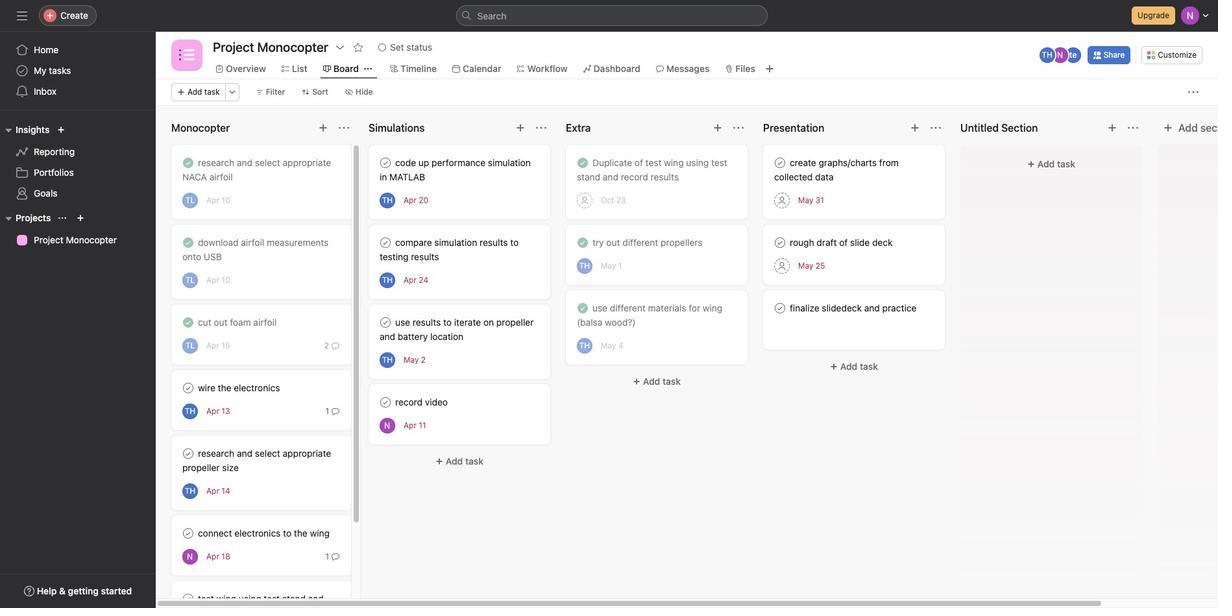 Task type: vqa. For each thing, say whether or not it's contained in the screenshot.


Task type: describe. For each thing, give the bounding box(es) containing it.
home
[[34, 44, 59, 55]]

results inside duplicate of test wing using test stand and record results
[[651, 171, 679, 182]]

completed image for research and select appropriate propeller size
[[180, 446, 196, 461]]

use different materials for wing (balsa wood?)
[[577, 302, 723, 328]]

try
[[593, 237, 604, 248]]

calendar
[[463, 63, 501, 74]]

simulation inside compare simulation results to testing results
[[434, 237, 477, 248]]

nl button for connect electronics to the wing
[[182, 549, 198, 564]]

measurements
[[267, 237, 329, 248]]

completed image for code up performance simulation in matlab
[[378, 155, 393, 171]]

0 vertical spatial electronics
[[234, 382, 280, 393]]

31
[[816, 195, 824, 205]]

airfoil inside download airfoil measurements onto usb
[[241, 237, 264, 248]]

overview link
[[215, 62, 266, 76]]

1 button for connect electronics to the wing
[[323, 550, 342, 563]]

board
[[333, 63, 359, 74]]

apr for compare simulation results to testing results
[[404, 275, 417, 285]]

rough
[[790, 237, 814, 248]]

connect electronics to the wing
[[198, 528, 330, 539]]

apr 11
[[404, 421, 426, 430]]

add task for add task button under 4
[[643, 376, 681, 387]]

wing inside use different materials for wing (balsa wood?)
[[703, 302, 723, 313]]

list
[[292, 63, 307, 74]]

completed image for finalize slidedeck and practice
[[772, 300, 788, 316]]

23
[[616, 195, 626, 205]]

research for airfoil
[[198, 157, 234, 168]]

simulations
[[369, 122, 425, 134]]

sort button
[[296, 83, 334, 101]]

th for use different materials for wing (balsa wood?)
[[579, 340, 590, 350]]

timeline link
[[390, 62, 437, 76]]

my
[[34, 65, 46, 76]]

25
[[816, 261, 825, 271]]

share
[[1104, 50, 1125, 60]]

th for wire the electronics
[[185, 406, 196, 416]]

add task for add task button left of more actions icon
[[188, 87, 220, 97]]

tl for naca
[[185, 195, 195, 205]]

apr for cut out foam airfoil
[[206, 341, 219, 350]]

try out different propellers
[[593, 237, 703, 248]]

completed checkbox for cut out foam airfoil
[[180, 315, 196, 330]]

completed image for research and select appropriate naca airfoil
[[180, 155, 196, 171]]

of inside duplicate of test wing using test stand and record results
[[635, 157, 643, 168]]

rough draft of slide deck
[[790, 237, 893, 248]]

more section actions image for presentation
[[931, 123, 941, 133]]

apr 18 button
[[206, 552, 230, 561]]

data
[[815, 171, 834, 182]]

apr 15 button
[[206, 341, 230, 350]]

results inside test wing using test stand and record results
[[212, 607, 240, 608]]

Search tasks, projects, and more text field
[[456, 5, 767, 26]]

airfoil inside research and select appropriate naca airfoil
[[209, 171, 233, 182]]

video
[[425, 397, 448, 408]]

2 horizontal spatial nl
[[1055, 50, 1065, 60]]

may for graphs/charts
[[798, 195, 813, 205]]

add to starred image
[[353, 42, 363, 53]]

download airfoil measurements onto usb
[[182, 237, 329, 262]]

monocopter inside project monocopter link
[[66, 234, 117, 245]]

goals link
[[8, 183, 148, 204]]

oct 23 button
[[601, 195, 626, 205]]

apr for connect electronics to the wing
[[206, 552, 219, 561]]

completed image for record video
[[378, 395, 393, 410]]

18
[[222, 552, 230, 561]]

and inside use results to iterate on propeller and battery location
[[380, 331, 395, 342]]

up
[[419, 157, 429, 168]]

0 horizontal spatial the
[[218, 382, 231, 393]]

project
[[34, 234, 63, 245]]

finalize
[[790, 302, 819, 313]]

workflow
[[527, 63, 568, 74]]

1 vertical spatial of
[[839, 237, 848, 248]]

set
[[390, 42, 404, 53]]

completed checkbox for download airfoil measurements onto usb
[[180, 235, 196, 251]]

completed image for rough draft of slide deck
[[772, 235, 788, 251]]

apr 10 button for usb
[[206, 275, 230, 285]]

download
[[198, 237, 239, 248]]

add inside button
[[1179, 122, 1198, 134]]

record video
[[395, 397, 448, 408]]

task for add task button below finalize slidedeck and practice
[[860, 361, 878, 372]]

code
[[395, 157, 416, 168]]

show options, current sort, top image
[[59, 214, 66, 222]]

upgrade button
[[1132, 6, 1175, 25]]

battery
[[398, 331, 428, 342]]

practice
[[882, 302, 917, 313]]

and inside test wing using test stand and record results
[[308, 593, 324, 604]]

to for connect electronics to the wing
[[283, 528, 291, 539]]

1 vertical spatial electronics
[[234, 528, 281, 539]]

new image
[[57, 126, 65, 134]]

appropriate for research and select appropriate propeller size
[[283, 448, 331, 459]]

cut
[[198, 317, 211, 328]]

tasks
[[49, 65, 71, 76]]

sect
[[1200, 122, 1218, 134]]

completed image for download airfoil measurements onto usb
[[180, 235, 196, 251]]

add task button down finalize slidedeck and practice
[[763, 355, 945, 378]]

finalize slidedeck and practice
[[790, 302, 917, 313]]

record inside test wing using test stand and record results
[[182, 607, 210, 608]]

apr for record video
[[404, 421, 417, 430]]

10 for naca
[[222, 195, 230, 205]]

add task image for extra
[[713, 123, 723, 133]]

apr 20
[[404, 195, 428, 205]]

and inside research and select appropriate propeller size
[[237, 448, 252, 459]]

create button
[[39, 5, 97, 26]]

completed image for create graphs/charts from collected data
[[772, 155, 788, 171]]

hide sidebar image
[[17, 10, 27, 21]]

oct
[[601, 195, 614, 205]]

create
[[790, 157, 816, 168]]

usb
[[204, 251, 222, 262]]

task for add task button under untitled section on the top right of page
[[1057, 158, 1075, 169]]

apr 18
[[206, 552, 230, 561]]

connect
[[198, 528, 232, 539]]

2 button
[[322, 339, 342, 352]]

testing
[[380, 251, 408, 262]]

research and select appropriate naca airfoil
[[182, 157, 331, 182]]

&
[[59, 585, 66, 596]]

0 vertical spatial monocopter
[[171, 122, 230, 134]]

2 vertical spatial airfoil
[[253, 317, 277, 328]]

task for add task button left of more actions icon
[[204, 87, 220, 97]]

wire
[[198, 382, 215, 393]]

may for results
[[404, 355, 419, 365]]

may 25 button
[[798, 261, 825, 271]]

naca
[[182, 171, 207, 182]]

wing inside test wing using test stand and record results
[[216, 593, 236, 604]]

simulation inside 'code up performance simulation in matlab'
[[488, 157, 531, 168]]

using inside test wing using test stand and record results
[[239, 593, 261, 604]]

add task image for untitled section
[[1107, 123, 1118, 133]]

location
[[430, 331, 463, 342]]

my tasks
[[34, 65, 71, 76]]

and inside research and select appropriate naca airfoil
[[237, 157, 252, 168]]

tab actions image
[[364, 65, 372, 73]]

add task for add task button under untitled section on the top right of page
[[1038, 158, 1075, 169]]

apr 10 for usb
[[206, 275, 230, 285]]

th button for code up performance simulation in matlab
[[380, 192, 395, 208]]

may 4
[[601, 341, 623, 350]]

projects
[[16, 212, 51, 223]]

overview
[[226, 63, 266, 74]]

1 button for wire the electronics
[[323, 405, 342, 418]]

completed checkbox for use different materials for wing (balsa wood?)
[[575, 300, 591, 316]]

global element
[[0, 32, 156, 110]]

add tab image
[[764, 64, 775, 74]]

duplicate of test wing using test stand and record results
[[577, 157, 727, 182]]

completed image for duplicate of test wing using test stand and record results
[[575, 155, 591, 171]]

matlab
[[389, 171, 425, 182]]

nl for record video
[[382, 420, 393, 430]]

th for try out different propellers
[[579, 261, 590, 270]]

sort
[[312, 87, 328, 97]]

results inside use results to iterate on propeller and battery location
[[413, 317, 441, 328]]

completed checkbox for create graphs/charts from collected data
[[772, 155, 788, 171]]

apr for code up performance simulation in matlab
[[404, 195, 417, 205]]

3 tl from the top
[[185, 340, 195, 350]]

add task for add task button below finalize slidedeck and practice
[[840, 361, 878, 372]]

project monocopter link
[[8, 230, 148, 251]]

wire the electronics
[[198, 382, 280, 393]]

completed image for wire the electronics
[[180, 380, 196, 396]]

getting
[[68, 585, 99, 596]]

apr 13 button
[[206, 406, 230, 416]]

use for extra
[[593, 302, 607, 313]]

1 horizontal spatial record
[[395, 397, 423, 408]]

research and select appropriate propeller size
[[182, 448, 331, 473]]

add sect button
[[1158, 116, 1218, 140]]

reporting
[[34, 146, 75, 157]]

set status button
[[373, 38, 438, 56]]

add task image for simulations
[[515, 123, 526, 133]]

create
[[60, 10, 88, 21]]

completed checkbox for research and select appropriate naca airfoil
[[180, 155, 196, 171]]

apr 11 button
[[404, 421, 426, 430]]

may 1
[[601, 261, 622, 271]]

completed image for test wing using test stand and record results
[[180, 591, 196, 607]]

th button for research and select appropriate propeller size
[[182, 483, 198, 499]]

th button for use different materials for wing (balsa wood?)
[[577, 338, 593, 353]]

task for add task button under 4
[[663, 376, 681, 387]]

projects element
[[0, 206, 156, 253]]

messages
[[666, 63, 710, 74]]



Task type: locate. For each thing, give the bounding box(es) containing it.
airfoil right download
[[241, 237, 264, 248]]

may left the 31
[[798, 195, 813, 205]]

2 tl from the top
[[185, 275, 195, 285]]

select inside research and select appropriate propeller size
[[255, 448, 280, 459]]

may 2
[[404, 355, 426, 365]]

1 research from the top
[[198, 157, 234, 168]]

apr for research and select appropriate naca airfoil
[[206, 195, 219, 205]]

insights button
[[0, 122, 50, 138]]

completed image for use different materials for wing (balsa wood?)
[[575, 300, 591, 316]]

apr 10 button down naca
[[206, 195, 230, 205]]

0 vertical spatial apr 10
[[206, 195, 230, 205]]

completed checkbox for test wing using test stand and record results
[[180, 591, 196, 607]]

add task button down 4
[[566, 370, 748, 393]]

th button for compare simulation results to testing results
[[380, 272, 395, 288]]

show options image
[[335, 42, 345, 53]]

1 vertical spatial out
[[214, 317, 227, 328]]

1 apr 10 from the top
[[206, 195, 230, 205]]

2
[[324, 340, 329, 350], [421, 355, 426, 365]]

4 add task image from the left
[[1107, 123, 1118, 133]]

completed image for try out different propellers
[[575, 235, 591, 251]]

out right 'cut'
[[214, 317, 227, 328]]

tl down onto
[[185, 275, 195, 285]]

completed checkbox for connect electronics to the wing
[[180, 526, 196, 541]]

1 vertical spatial nl
[[382, 420, 393, 430]]

0 horizontal spatial of
[[635, 157, 643, 168]]

more section actions image left extra
[[536, 123, 546, 133]]

10 up download
[[222, 195, 230, 205]]

0 horizontal spatial nl button
[[182, 549, 198, 564]]

0 vertical spatial select
[[255, 157, 280, 168]]

nl left apr 18
[[185, 551, 195, 561]]

1 add task image from the left
[[318, 123, 328, 133]]

use inside use different materials for wing (balsa wood?)
[[593, 302, 607, 313]]

may for out
[[601, 261, 616, 271]]

th for use results to iterate on propeller and battery location
[[382, 355, 393, 364]]

use for simulations
[[395, 317, 410, 328]]

1 vertical spatial apr 10
[[206, 275, 230, 285]]

help & getting started button
[[15, 580, 140, 603]]

completed checkbox for use results to iterate on propeller and battery location
[[378, 315, 393, 330]]

1 horizontal spatial monocopter
[[171, 122, 230, 134]]

th button
[[380, 192, 395, 208], [577, 258, 593, 274], [380, 272, 395, 288], [577, 338, 593, 353], [380, 352, 395, 368], [182, 403, 198, 419], [182, 483, 198, 499]]

completed image
[[378, 155, 393, 171], [180, 235, 196, 251], [378, 235, 393, 251], [180, 315, 196, 330], [378, 315, 393, 330], [180, 380, 196, 396], [378, 395, 393, 410], [180, 446, 196, 461], [180, 526, 196, 541]]

nl button left apr 11
[[380, 418, 395, 433]]

apr down naca
[[206, 195, 219, 205]]

dashboard
[[594, 63, 640, 74]]

th
[[1042, 50, 1053, 60], [382, 195, 393, 205], [579, 261, 590, 270], [382, 275, 393, 285], [579, 340, 590, 350], [382, 355, 393, 364], [185, 406, 196, 416], [185, 486, 196, 495]]

completed checkbox for duplicate of test wing using test stand and record results
[[575, 155, 591, 171]]

th button down the "(balsa"
[[577, 338, 593, 353]]

0 vertical spatial to
[[510, 237, 519, 248]]

stand inside test wing using test stand and record results
[[282, 593, 306, 604]]

0 horizontal spatial monocopter
[[66, 234, 117, 245]]

15
[[222, 341, 230, 350]]

1 vertical spatial 10
[[222, 275, 230, 285]]

dashboard link
[[583, 62, 640, 76]]

0 vertical spatial record
[[621, 171, 648, 182]]

wood?)
[[605, 317, 636, 328]]

more actions image
[[1188, 87, 1199, 97]]

extra
[[566, 122, 591, 134]]

files
[[736, 63, 755, 74]]

inbox link
[[8, 81, 148, 102]]

add task button left more actions icon
[[171, 83, 226, 101]]

1 appropriate from the top
[[283, 157, 331, 168]]

completed checkbox up the "(balsa"
[[575, 300, 591, 316]]

0 horizontal spatial simulation
[[434, 237, 477, 248]]

add task image for monocopter
[[318, 123, 328, 133]]

completed checkbox for record video
[[378, 395, 393, 410]]

th left apr 13 button
[[185, 406, 196, 416]]

may left 4
[[601, 341, 616, 350]]

add task image
[[318, 123, 328, 133], [515, 123, 526, 133], [713, 123, 723, 133], [1107, 123, 1118, 133]]

0 vertical spatial out
[[606, 237, 620, 248]]

apr 10 down naca
[[206, 195, 230, 205]]

airfoil right foam
[[253, 317, 277, 328]]

propeller up apr 14 button
[[182, 462, 220, 473]]

th button down testing
[[380, 272, 395, 288]]

apr 10
[[206, 195, 230, 205], [206, 275, 230, 285]]

more section actions image
[[536, 123, 546, 133], [733, 123, 744, 133], [1128, 123, 1138, 133]]

apr left 24
[[404, 275, 417, 285]]

3 tl button from the top
[[182, 338, 198, 353]]

1 vertical spatial appropriate
[[283, 448, 331, 459]]

electronics right wire
[[234, 382, 280, 393]]

may down try
[[601, 261, 616, 271]]

board link
[[323, 62, 359, 76]]

nl button
[[380, 418, 395, 433], [182, 549, 198, 564]]

monocopter down more actions icon
[[171, 122, 230, 134]]

different left "propellers"
[[623, 237, 658, 248]]

simulation right compare
[[434, 237, 477, 248]]

1 vertical spatial select
[[255, 448, 280, 459]]

2 appropriate from the top
[[283, 448, 331, 459]]

completed checkbox for finalize slidedeck and practice
[[772, 300, 788, 316]]

2 more section actions image from the left
[[733, 123, 744, 133]]

research up size
[[198, 448, 234, 459]]

apr
[[206, 195, 219, 205], [404, 195, 417, 205], [206, 275, 219, 285], [404, 275, 417, 285], [206, 341, 219, 350], [206, 406, 219, 416], [404, 421, 417, 430], [206, 486, 219, 496], [206, 552, 219, 561]]

1 vertical spatial research
[[198, 448, 234, 459]]

record inside duplicate of test wing using test stand and record results
[[621, 171, 648, 182]]

2 vertical spatial record
[[182, 607, 210, 608]]

record down the duplicate
[[621, 171, 648, 182]]

propeller inside research and select appropriate propeller size
[[182, 462, 220, 473]]

completed checkbox for code up performance simulation in matlab
[[378, 155, 393, 171]]

research inside research and select appropriate naca airfoil
[[198, 157, 234, 168]]

tl down naca
[[185, 195, 195, 205]]

to
[[510, 237, 519, 248], [443, 317, 452, 328], [283, 528, 291, 539]]

0 vertical spatial 2
[[324, 340, 329, 350]]

completed checkbox left wire
[[180, 380, 196, 396]]

completed checkbox left record video
[[378, 395, 393, 410]]

0 vertical spatial airfoil
[[209, 171, 233, 182]]

1 vertical spatial 1
[[325, 406, 329, 416]]

1 1 button from the top
[[323, 405, 342, 418]]

0 vertical spatial simulation
[[488, 157, 531, 168]]

te
[[1070, 50, 1077, 60]]

use up battery
[[395, 317, 410, 328]]

oct 23
[[601, 195, 626, 205]]

th button for wire the electronics
[[182, 403, 198, 419]]

0 vertical spatial tl button
[[182, 192, 198, 208]]

add task button down untitled section on the top right of page
[[968, 153, 1134, 176]]

draft
[[817, 237, 837, 248]]

appropriate
[[283, 157, 331, 168], [283, 448, 331, 459]]

tl for usb
[[185, 275, 195, 285]]

1 horizontal spatial propeller
[[496, 317, 534, 328]]

1 vertical spatial simulation
[[434, 237, 477, 248]]

2 research from the top
[[198, 448, 234, 459]]

more section actions image for simulations
[[536, 123, 546, 133]]

research for size
[[198, 448, 234, 459]]

1 horizontal spatial stand
[[577, 171, 600, 182]]

may down battery
[[404, 355, 419, 365]]

completed image
[[180, 155, 196, 171], [575, 155, 591, 171], [772, 155, 788, 171], [575, 235, 591, 251], [772, 235, 788, 251], [575, 300, 591, 316], [772, 300, 788, 316], [180, 591, 196, 607]]

1 horizontal spatial more section actions image
[[931, 123, 941, 133]]

filter
[[266, 87, 285, 97]]

research up naca
[[198, 157, 234, 168]]

apr 10 for naca
[[206, 195, 230, 205]]

0 horizontal spatial out
[[214, 317, 227, 328]]

th button down in
[[380, 192, 395, 208]]

select for size
[[255, 448, 280, 459]]

record up apr 11
[[395, 397, 423, 408]]

1 vertical spatial record
[[395, 397, 423, 408]]

0 vertical spatial research
[[198, 157, 234, 168]]

1 vertical spatial 1 button
[[323, 550, 342, 563]]

more section actions image for extra
[[733, 123, 744, 133]]

th left apr 14 button
[[185, 486, 196, 495]]

2 inside "button"
[[324, 340, 329, 350]]

0 horizontal spatial more section actions image
[[536, 123, 546, 133]]

1 vertical spatial the
[[294, 528, 307, 539]]

th down in
[[382, 195, 393, 205]]

1 horizontal spatial simulation
[[488, 157, 531, 168]]

list image
[[179, 47, 195, 63]]

performance
[[432, 157, 486, 168]]

messages link
[[656, 62, 710, 76]]

timeline
[[400, 63, 437, 74]]

tl button
[[182, 192, 198, 208], [182, 272, 198, 288], [182, 338, 198, 353]]

completed checkbox left connect
[[180, 526, 196, 541]]

completed checkbox for wire the electronics
[[180, 380, 196, 396]]

use results to iterate on propeller and battery location
[[380, 317, 534, 342]]

apr 10 button
[[206, 195, 230, 205], [206, 275, 230, 285]]

0 vertical spatial appropriate
[[283, 157, 331, 168]]

duplicate
[[593, 157, 632, 168]]

1 horizontal spatial more section actions image
[[733, 123, 744, 133]]

th down testing
[[382, 275, 393, 285]]

1 vertical spatial airfoil
[[241, 237, 264, 248]]

nl button for record video
[[380, 418, 395, 433]]

(balsa
[[577, 317, 602, 328]]

more section actions image
[[339, 123, 349, 133], [931, 123, 941, 133]]

slide
[[850, 237, 870, 248]]

1 for wire the electronics
[[325, 406, 329, 416]]

tl left apr 15
[[185, 340, 195, 350]]

completed image for compare simulation results to testing results
[[378, 235, 393, 251]]

Completed checkbox
[[180, 155, 196, 171], [378, 155, 393, 171], [575, 155, 591, 171], [772, 155, 788, 171], [180, 235, 196, 251], [575, 235, 591, 251], [772, 235, 788, 251], [772, 300, 788, 316], [180, 315, 196, 330], [378, 315, 393, 330], [180, 446, 196, 461], [180, 591, 196, 607]]

record down apr 18
[[182, 607, 210, 608]]

0 horizontal spatial stand
[[282, 593, 306, 604]]

1 vertical spatial propeller
[[182, 462, 220, 473]]

more section actions image for untitled section
[[1128, 123, 1138, 133]]

inbox
[[34, 86, 56, 97]]

results
[[651, 171, 679, 182], [480, 237, 508, 248], [411, 251, 439, 262], [413, 317, 441, 328], [212, 607, 240, 608]]

0 horizontal spatial to
[[283, 528, 291, 539]]

1 horizontal spatial use
[[593, 302, 607, 313]]

iterate
[[454, 317, 481, 328]]

Completed checkbox
[[378, 235, 393, 251], [575, 300, 591, 316], [180, 380, 196, 396], [378, 395, 393, 410], [180, 526, 196, 541]]

1 more section actions image from the left
[[339, 123, 349, 133]]

wing inside duplicate of test wing using test stand and record results
[[664, 157, 684, 168]]

on
[[483, 317, 494, 328]]

tl button for naca
[[182, 192, 198, 208]]

out for cut
[[214, 317, 227, 328]]

apr 20 button
[[404, 195, 428, 205]]

appropriate for research and select appropriate naca airfoil
[[283, 157, 331, 168]]

may for draft
[[798, 261, 813, 271]]

task
[[204, 87, 220, 97], [1057, 158, 1075, 169], [860, 361, 878, 372], [663, 376, 681, 387], [465, 456, 484, 467]]

0 vertical spatial different
[[623, 237, 658, 248]]

1 horizontal spatial using
[[686, 157, 709, 168]]

0 vertical spatial nl
[[1055, 50, 1065, 60]]

tl
[[185, 195, 195, 205], [185, 275, 195, 285], [185, 340, 195, 350]]

more actions image
[[228, 88, 236, 96]]

2 vertical spatial 1
[[325, 551, 329, 561]]

completed checkbox for compare simulation results to testing results
[[378, 235, 393, 251]]

0 vertical spatial using
[[686, 157, 709, 168]]

may
[[798, 195, 813, 205], [601, 261, 616, 271], [798, 261, 813, 271], [601, 341, 616, 350], [404, 355, 419, 365]]

0 horizontal spatial propeller
[[182, 462, 220, 473]]

th button left the may 1
[[577, 258, 593, 274]]

for
[[689, 302, 700, 313]]

0 vertical spatial use
[[593, 302, 607, 313]]

1 apr 10 button from the top
[[206, 195, 230, 205]]

2 horizontal spatial more section actions image
[[1128, 123, 1138, 133]]

apr 14
[[206, 486, 230, 496]]

different inside use different materials for wing (balsa wood?)
[[610, 302, 646, 313]]

tl button for usb
[[182, 272, 198, 288]]

foam
[[230, 317, 251, 328]]

select for airfoil
[[255, 157, 280, 168]]

th for research and select appropriate propeller size
[[185, 486, 196, 495]]

propeller right on
[[496, 317, 534, 328]]

use inside use results to iterate on propeller and battery location
[[395, 317, 410, 328]]

1 horizontal spatial out
[[606, 237, 620, 248]]

2 tl button from the top
[[182, 272, 198, 288]]

3 more section actions image from the left
[[1128, 123, 1138, 133]]

1 vertical spatial apr 10 button
[[206, 275, 230, 285]]

more section actions image left 'presentation'
[[733, 123, 744, 133]]

more section actions image for monocopter
[[339, 123, 349, 133]]

th left may 1 button
[[579, 261, 590, 270]]

2 1 button from the top
[[323, 550, 342, 563]]

completed image for cut out foam airfoil
[[180, 315, 196, 330]]

24
[[419, 275, 428, 285]]

2 horizontal spatial record
[[621, 171, 648, 182]]

1 vertical spatial tl button
[[182, 272, 198, 288]]

0 vertical spatial of
[[635, 157, 643, 168]]

0 vertical spatial 1
[[618, 261, 622, 271]]

1 vertical spatial using
[[239, 593, 261, 604]]

nl button left apr 18
[[182, 549, 198, 564]]

0 vertical spatial nl button
[[380, 418, 395, 433]]

workflow link
[[517, 62, 568, 76]]

th button for try out different propellers
[[577, 258, 593, 274]]

may for different
[[601, 341, 616, 350]]

apr left 20
[[404, 195, 417, 205]]

electronics
[[234, 382, 280, 393], [234, 528, 281, 539]]

and
[[237, 157, 252, 168], [603, 171, 618, 182], [864, 302, 880, 313], [380, 331, 395, 342], [237, 448, 252, 459], [308, 593, 324, 604]]

completed image for connect electronics to the wing
[[180, 526, 196, 541]]

apr left 15
[[206, 341, 219, 350]]

apr left 11
[[404, 421, 417, 430]]

1 more section actions image from the left
[[536, 123, 546, 133]]

th button for use results to iterate on propeller and battery location
[[380, 352, 395, 368]]

add task for add task button underneath 11
[[446, 456, 484, 467]]

11
[[419, 421, 426, 430]]

completed checkbox for research and select appropriate propeller size
[[180, 446, 196, 461]]

create graphs/charts from collected data
[[774, 157, 899, 182]]

1 horizontal spatial to
[[443, 317, 452, 328]]

0 vertical spatial propeller
[[496, 317, 534, 328]]

started
[[101, 585, 132, 596]]

of
[[635, 157, 643, 168], [839, 237, 848, 248]]

to inside compare simulation results to testing results
[[510, 237, 519, 248]]

0 horizontal spatial nl
[[185, 551, 195, 561]]

use up the "(balsa"
[[593, 302, 607, 313]]

stand inside duplicate of test wing using test stand and record results
[[577, 171, 600, 182]]

compare
[[395, 237, 432, 248]]

of left slide
[[839, 237, 848, 248]]

1 horizontal spatial nl button
[[380, 418, 395, 433]]

1 vertical spatial 2
[[421, 355, 426, 365]]

completed checkbox for rough draft of slide deck
[[772, 235, 788, 251]]

2 vertical spatial tl
[[185, 340, 195, 350]]

apr for research and select appropriate propeller size
[[206, 486, 219, 496]]

1 select from the top
[[255, 157, 280, 168]]

untitled section
[[960, 122, 1038, 134]]

task for add task button underneath 11
[[465, 456, 484, 467]]

1 horizontal spatial the
[[294, 528, 307, 539]]

2 apr 10 from the top
[[206, 275, 230, 285]]

may 4 button
[[601, 341, 623, 350]]

2 vertical spatial nl
[[185, 551, 195, 561]]

tl button down naca
[[182, 192, 198, 208]]

th for code up performance simulation in matlab
[[382, 195, 393, 205]]

14
[[222, 486, 230, 496]]

monocopter down new project or portfolio icon
[[66, 234, 117, 245]]

apr for download airfoil measurements onto usb
[[206, 275, 219, 285]]

1 tl button from the top
[[182, 192, 198, 208]]

2 select from the top
[[255, 448, 280, 459]]

apr 13
[[206, 406, 230, 416]]

insights element
[[0, 118, 156, 206]]

add task image
[[910, 123, 920, 133]]

to inside use results to iterate on propeller and battery location
[[443, 317, 452, 328]]

tl button down 'cut'
[[182, 338, 198, 353]]

more section actions image right add task icon
[[931, 123, 941, 133]]

help & getting started
[[37, 585, 132, 596]]

graphs/charts
[[819, 157, 877, 168]]

1 vertical spatial use
[[395, 317, 410, 328]]

0 vertical spatial stand
[[577, 171, 600, 182]]

apr 10 button down "usb"
[[206, 275, 230, 285]]

th down the "(balsa"
[[579, 340, 590, 350]]

th button left apr 14 button
[[182, 483, 198, 499]]

airfoil right naca
[[209, 171, 233, 182]]

1 horizontal spatial nl
[[382, 420, 393, 430]]

2 vertical spatial tl button
[[182, 338, 198, 353]]

appropriate inside research and select appropriate propeller size
[[283, 448, 331, 459]]

nl for connect electronics to the wing
[[185, 551, 195, 561]]

2 horizontal spatial to
[[510, 237, 519, 248]]

select inside research and select appropriate naca airfoil
[[255, 157, 280, 168]]

0 vertical spatial 10
[[222, 195, 230, 205]]

may left 25
[[798, 261, 813, 271]]

to for use results to iterate on propeller and battery location
[[443, 317, 452, 328]]

compare simulation results to testing results
[[380, 237, 519, 262]]

out
[[606, 237, 620, 248], [214, 317, 227, 328]]

using inside duplicate of test wing using test stand and record results
[[686, 157, 709, 168]]

calendar link
[[452, 62, 501, 76]]

1 vertical spatial monocopter
[[66, 234, 117, 245]]

propeller inside use results to iterate on propeller and battery location
[[496, 317, 534, 328]]

test
[[646, 157, 662, 168], [711, 157, 727, 168], [198, 593, 214, 604], [264, 593, 280, 604]]

1 vertical spatial nl button
[[182, 549, 198, 564]]

2 10 from the top
[[222, 275, 230, 285]]

0 vertical spatial the
[[218, 382, 231, 393]]

1 vertical spatial to
[[443, 317, 452, 328]]

10 down "usb"
[[222, 275, 230, 285]]

electronics right connect
[[234, 528, 281, 539]]

3 add task image from the left
[[713, 123, 723, 133]]

th button left may 2 button
[[380, 352, 395, 368]]

out right try
[[606, 237, 620, 248]]

size
[[222, 462, 239, 473]]

th button left apr 13 button
[[182, 403, 198, 419]]

0 horizontal spatial record
[[182, 607, 210, 608]]

1 for connect electronics to the wing
[[325, 551, 329, 561]]

apr 10 button for naca
[[206, 195, 230, 205]]

project monocopter
[[34, 234, 117, 245]]

apr left 18
[[206, 552, 219, 561]]

1 10 from the top
[[222, 195, 230, 205]]

completed checkbox for try out different propellers
[[575, 235, 591, 251]]

add task button down 11
[[369, 450, 550, 473]]

1 horizontal spatial 2
[[421, 355, 426, 365]]

may 25
[[798, 261, 825, 271]]

and inside duplicate of test wing using test stand and record results
[[603, 171, 618, 182]]

new project or portfolio image
[[77, 214, 85, 222]]

nl
[[1055, 50, 1065, 60], [382, 420, 393, 430], [185, 551, 195, 561]]

th left may 2 button
[[382, 355, 393, 364]]

0 horizontal spatial more section actions image
[[339, 123, 349, 133]]

out for try
[[606, 237, 620, 248]]

0 horizontal spatial 2
[[324, 340, 329, 350]]

apr 10 down "usb"
[[206, 275, 230, 285]]

2 more section actions image from the left
[[931, 123, 941, 133]]

apr down "usb"
[[206, 275, 219, 285]]

completed checkbox up testing
[[378, 235, 393, 251]]

1 horizontal spatial of
[[839, 237, 848, 248]]

research inside research and select appropriate propeller size
[[198, 448, 234, 459]]

of right the duplicate
[[635, 157, 643, 168]]

more section actions image down hide dropdown button
[[339, 123, 349, 133]]

1 vertical spatial stand
[[282, 593, 306, 604]]

files link
[[725, 62, 755, 76]]

tl button down onto
[[182, 272, 198, 288]]

0 horizontal spatial using
[[239, 593, 261, 604]]

th left te at the top right
[[1042, 50, 1053, 60]]

nl left te at the top right
[[1055, 50, 1065, 60]]

apr left 14
[[206, 486, 219, 496]]

1 vertical spatial tl
[[185, 275, 195, 285]]

apr left 13
[[206, 406, 219, 416]]

completed image for use results to iterate on propeller and battery location
[[378, 315, 393, 330]]

0 vertical spatial apr 10 button
[[206, 195, 230, 205]]

hide
[[356, 87, 373, 97]]

simulation right performance
[[488, 157, 531, 168]]

appropriate inside research and select appropriate naca airfoil
[[283, 157, 331, 168]]

th for compare simulation results to testing results
[[382, 275, 393, 285]]

10 for usb
[[222, 275, 230, 285]]

0 horizontal spatial use
[[395, 317, 410, 328]]

0 vertical spatial tl
[[185, 195, 195, 205]]

set status
[[390, 42, 432, 53]]

2 add task image from the left
[[515, 123, 526, 133]]

nl left apr 11 button
[[382, 420, 393, 430]]

more section actions image left add sect button
[[1128, 123, 1138, 133]]

filter button
[[250, 83, 291, 101]]

2 apr 10 button from the top
[[206, 275, 230, 285]]

0 vertical spatial 1 button
[[323, 405, 342, 418]]

presentation
[[763, 122, 824, 134]]

1 vertical spatial different
[[610, 302, 646, 313]]

2 vertical spatial to
[[283, 528, 291, 539]]

apr for wire the electronics
[[206, 406, 219, 416]]

different up wood?)
[[610, 302, 646, 313]]

1 tl from the top
[[185, 195, 195, 205]]

projects button
[[0, 210, 51, 226]]



